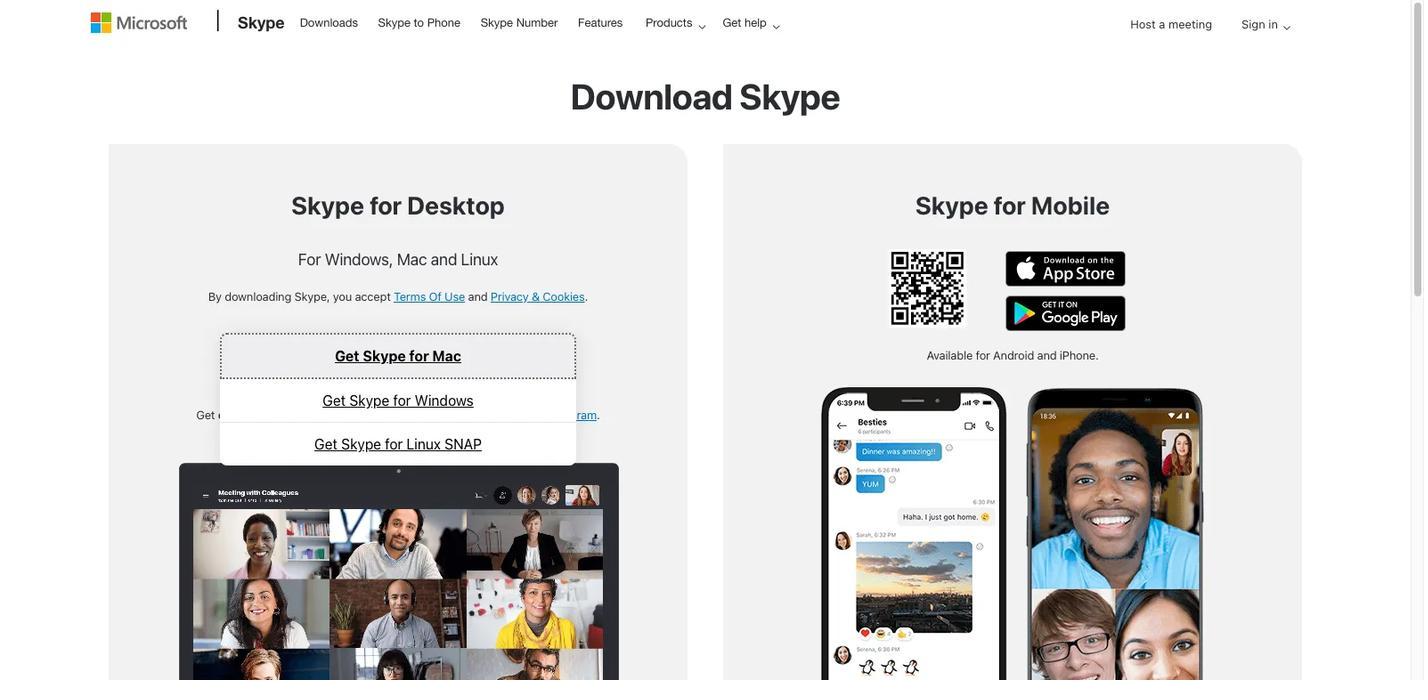 Task type: vqa. For each thing, say whether or not it's contained in the screenshot.
the topmost "a"
no



Task type: locate. For each thing, give the bounding box(es) containing it.
accept
[[355, 290, 391, 304]]

. right insider
[[597, 408, 600, 422]]

1 horizontal spatial linux
[[461, 250, 498, 269]]

get inside dropdown button
[[723, 16, 742, 29]]

get for the get help dropdown button
[[723, 16, 742, 29]]

skype,
[[294, 290, 330, 304]]

get it on google play image
[[1006, 296, 1126, 331]]

. for skype insider program
[[597, 408, 600, 422]]

downloading
[[225, 290, 291, 304]]

privacy & cookies link
[[491, 290, 585, 304]]

by downloading skype, you accept terms of use and privacy & cookies .
[[208, 290, 588, 304]]

get up latest
[[335, 348, 359, 364]]

get
[[723, 16, 742, 29], [310, 347, 336, 366], [335, 348, 359, 364], [323, 393, 346, 409], [196, 408, 215, 422], [314, 436, 338, 453]]

features
[[578, 16, 623, 29]]

skype to phone link
[[370, 1, 469, 44]]

get skype for windows
[[323, 393, 474, 409]]

microsoft image
[[91, 12, 187, 33]]

get skype for mac link
[[222, 335, 575, 378], [310, 346, 447, 367]]

host
[[1131, 17, 1156, 31]]

of
[[429, 290, 442, 304]]

innovations
[[391, 408, 451, 422]]

get right the
[[323, 393, 346, 409]]

get skype for mac link up get skype for windows
[[310, 346, 447, 367]]

get for get skype for mac link on top of get skype for windows
[[310, 347, 336, 366]]

features link
[[570, 1, 631, 44]]

iphone.
[[1060, 348, 1099, 362]]

desktop
[[407, 191, 505, 220]]

list box containing get skype for mac
[[220, 333, 576, 466]]

2 horizontal spatial and
[[1037, 348, 1057, 362]]

linux up use
[[461, 250, 498, 269]]

list box
[[220, 333, 576, 466]]

.
[[585, 290, 588, 304], [597, 408, 600, 422]]

for
[[370, 191, 402, 220], [994, 191, 1026, 220], [390, 347, 411, 366], [976, 348, 990, 362], [409, 348, 429, 364], [393, 393, 411, 409], [385, 436, 403, 453]]

windows
[[415, 393, 474, 409]]

menu bar
[[91, 2, 1320, 94]]

and for for windows, mac and linux
[[431, 250, 457, 269]]

and
[[431, 250, 457, 269], [468, 290, 488, 304], [1037, 348, 1057, 362]]

get skype for mac
[[310, 347, 447, 366], [335, 348, 461, 364]]

get left "help"
[[723, 16, 742, 29]]

skype for mobile
[[916, 191, 1110, 220]]

get skype for linux snap
[[314, 436, 482, 453]]

linux
[[461, 250, 498, 269], [407, 436, 441, 453]]

by
[[208, 290, 222, 304]]

0 horizontal spatial linux
[[407, 436, 441, 453]]

. for privacy & cookies
[[585, 290, 588, 304]]

skype to phone
[[378, 16, 461, 29]]

arrow down image
[[1277, 17, 1298, 38]]

and right use
[[468, 290, 488, 304]]

and left iphone.
[[1037, 348, 1057, 362]]

early
[[218, 408, 246, 422]]

download skype through qr code image
[[889, 249, 967, 327]]

to
[[414, 16, 424, 29], [291, 408, 301, 422]]

and up "of"
[[431, 250, 457, 269]]

get down latest
[[314, 436, 338, 453]]

0 vertical spatial .
[[585, 290, 588, 304]]

0 vertical spatial and
[[431, 250, 457, 269]]

meeting
[[1169, 17, 1213, 31]]

latest
[[324, 408, 353, 422]]

1 vertical spatial and
[[468, 290, 488, 304]]

to left phone
[[414, 16, 424, 29]]

&
[[532, 290, 540, 304]]

get up the
[[310, 347, 336, 366]]

android
[[993, 348, 1034, 362]]

get skype for mac for get skype for mac link on top of get skype for windows
[[310, 347, 447, 366]]

0 horizontal spatial and
[[431, 250, 457, 269]]

to left the
[[291, 408, 301, 422]]

1 horizontal spatial and
[[468, 290, 488, 304]]

privacy
[[491, 290, 529, 304]]

1 horizontal spatial .
[[597, 408, 600, 422]]

and for available for android and iphone.
[[1037, 348, 1057, 362]]

available
[[927, 348, 973, 362]]

1 horizontal spatial to
[[414, 16, 424, 29]]

linux down innovations
[[407, 436, 441, 453]]

cookies
[[543, 290, 585, 304]]

mac
[[397, 250, 427, 269], [415, 347, 447, 366], [433, 348, 461, 364]]

host a meeting link
[[1116, 2, 1227, 48]]

terms of use link
[[394, 290, 465, 304]]

sign in
[[1242, 17, 1278, 31]]

skype link
[[229, 1, 290, 49]]

0 horizontal spatial to
[[291, 408, 301, 422]]

0 vertical spatial linux
[[461, 250, 498, 269]]

0 horizontal spatial .
[[585, 290, 588, 304]]

skype on mobile device image
[[821, 381, 1204, 681]]

a
[[1159, 17, 1166, 31]]

1 vertical spatial .
[[597, 408, 600, 422]]

. right &
[[585, 290, 588, 304]]

the
[[304, 408, 321, 422]]

skype
[[238, 12, 285, 32], [378, 16, 411, 29], [481, 16, 513, 29], [740, 75, 840, 117], [291, 191, 364, 220], [916, 191, 989, 220], [340, 347, 387, 366], [363, 348, 406, 364], [350, 393, 390, 409], [356, 408, 388, 422], [479, 408, 511, 422], [341, 436, 381, 453]]

sign in link
[[1228, 2, 1298, 48]]

you
[[333, 290, 352, 304]]

2 vertical spatial and
[[1037, 348, 1057, 362]]

get skype for windows link
[[220, 379, 576, 422]]

downloads link
[[292, 1, 366, 44]]

1 vertical spatial to
[[291, 408, 301, 422]]



Task type: describe. For each thing, give the bounding box(es) containing it.
skype insider program link
[[479, 408, 597, 422]]

terms
[[394, 290, 426, 304]]

0 vertical spatial to
[[414, 16, 424, 29]]

sign
[[1242, 17, 1266, 31]]

with
[[454, 408, 476, 422]]

host a meeting
[[1131, 17, 1213, 31]]

get help button
[[711, 1, 795, 45]]

windows,
[[325, 250, 393, 269]]

menu bar containing host a meeting
[[91, 2, 1320, 94]]

download on the appstore image
[[1006, 251, 1126, 287]]

download skype
[[571, 75, 840, 117]]

for windows, mac and linux
[[298, 250, 498, 269]]

skype number link
[[473, 1, 566, 44]]

use
[[445, 290, 465, 304]]

insider
[[514, 408, 549, 422]]

in
[[1269, 17, 1278, 31]]

skype for desktop
[[291, 191, 505, 220]]

get left early
[[196, 408, 215, 422]]

get for get skype for windows link
[[323, 393, 346, 409]]

get skype for mac link up get skype for windows link
[[222, 335, 575, 378]]

program
[[552, 408, 597, 422]]

phone
[[427, 16, 461, 29]]

mac for get skype for mac link on top of get skype for windows
[[415, 347, 447, 366]]

products
[[646, 16, 693, 29]]

number
[[516, 16, 558, 29]]

get early access to the latest skype innovations with skype insider program .
[[196, 408, 600, 422]]

get skype for linux snap link
[[220, 423, 576, 466]]

get for get skype for linux snap link
[[314, 436, 338, 453]]

get for get skype for mac link on top of get skype for windows link
[[335, 348, 359, 364]]

get help
[[723, 16, 767, 29]]

access
[[249, 408, 288, 422]]

download
[[571, 75, 733, 117]]

help
[[745, 16, 767, 29]]

mobile
[[1032, 191, 1110, 220]]

available for android and iphone.
[[927, 348, 1099, 362]]

1 vertical spatial linux
[[407, 436, 441, 453]]

for
[[298, 250, 321, 269]]

skype number
[[481, 16, 558, 29]]

mac for get skype for mac link on top of get skype for windows link
[[433, 348, 461, 364]]

products button
[[634, 1, 720, 45]]

snap
[[445, 436, 482, 453]]

downloads
[[300, 16, 358, 29]]

get skype for mac for get skype for mac link on top of get skype for windows link
[[335, 348, 461, 364]]



